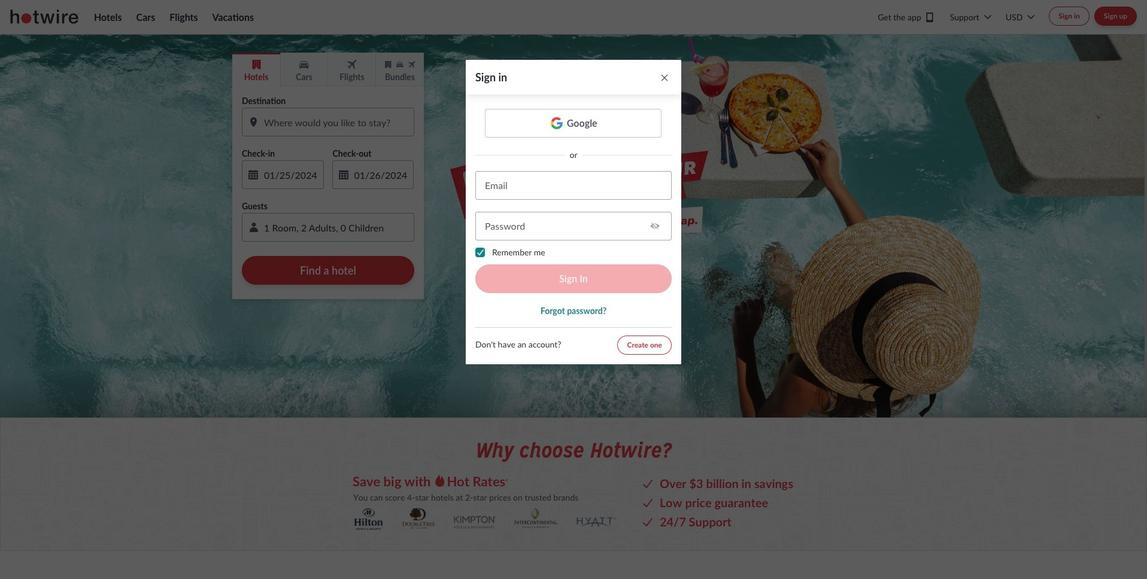 Task type: vqa. For each thing, say whether or not it's contained in the screenshot.
CHECK IN DATE EXPANDED. CHOOSE A DATE FROM THE TABLE BELOW. TAB INTO THE TABLE AND USE THE ARROW KEYS FOR NAVIGATION. "text box"
yes



Task type: describe. For each thing, give the bounding box(es) containing it.
big form element
[[475, 248, 672, 293]]

Email email field
[[475, 171, 672, 200]]

Check in date expanded. Choose a date from the table below. Tab into the table and use the arrow keys for navigation. text field
[[242, 160, 324, 189]]

Where would you like to stay? text field
[[242, 108, 414, 137]]



Task type: locate. For each thing, give the bounding box(es) containing it.
application
[[242, 213, 414, 242]]

document
[[466, 60, 681, 365]]

Password password field
[[475, 212, 672, 241]]

None text field
[[332, 160, 414, 189]]



